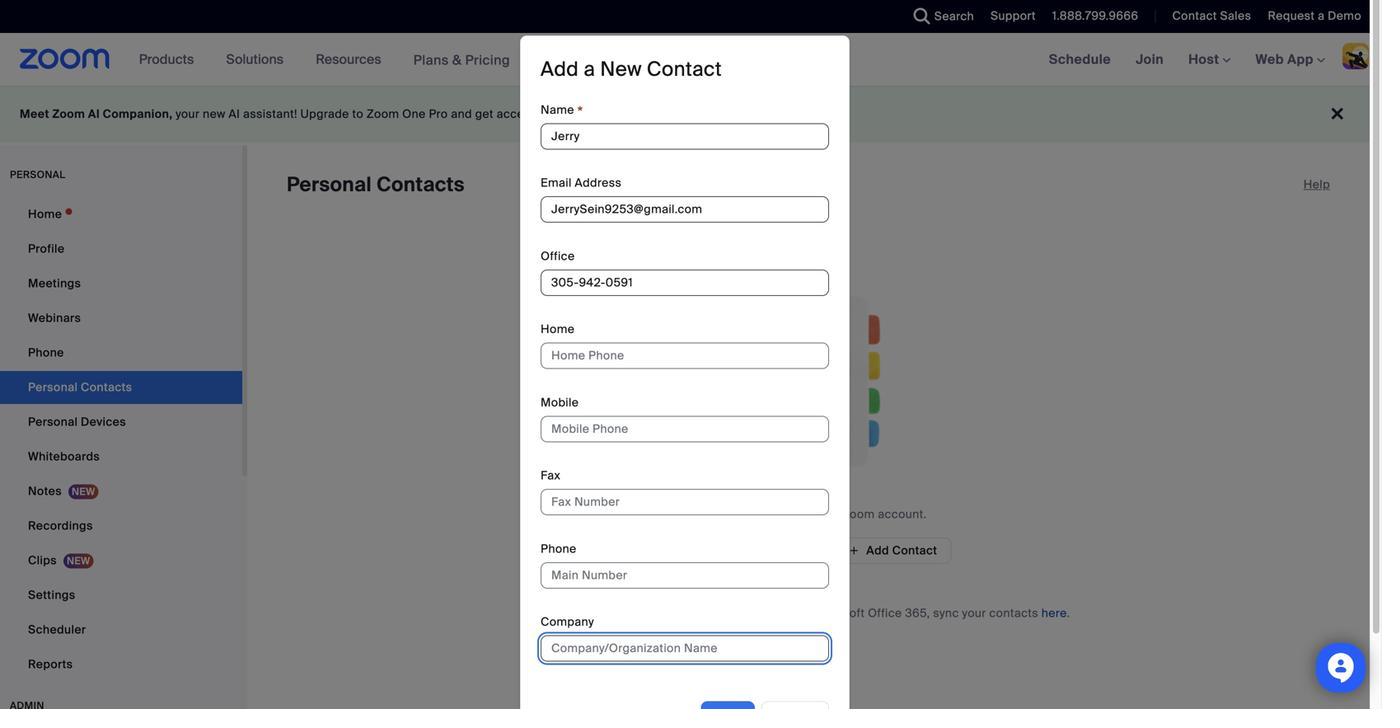 Task type: vqa. For each thing, say whether or not it's contained in the screenshot.
checked image to the bottom
no



Task type: describe. For each thing, give the bounding box(es) containing it.
scheduler
[[28, 622, 86, 637]]

upgrade today link
[[758, 106, 844, 122]]

get
[[475, 106, 494, 122]]

whiteboards
[[28, 449, 100, 464]]

exchange,
[[726, 606, 784, 621]]

calendar,
[[613, 606, 666, 621]]

0 vertical spatial contact
[[1173, 8, 1218, 23]]

for google calendar, microsoft exchange, and microsoft office 365, sync your contacts here .
[[547, 606, 1070, 621]]

plans
[[414, 51, 449, 69]]

add for add a new contact
[[541, 56, 579, 82]]

1 ai from the left
[[88, 106, 100, 122]]

recordings
[[28, 518, 93, 533]]

recordings link
[[0, 510, 242, 543]]

pricing
[[465, 51, 510, 69]]

request
[[1268, 8, 1315, 23]]

clips link
[[0, 544, 242, 577]]

add contact button
[[835, 538, 952, 564]]

contact sales link up join
[[1160, 0, 1256, 33]]

settings link
[[0, 579, 242, 612]]

new
[[600, 56, 642, 82]]

2 microsoft from the left
[[812, 606, 865, 621]]

email
[[541, 175, 572, 191]]

support
[[991, 8, 1036, 23]]

1.888.799.9666
[[1053, 8, 1139, 23]]

schedule
[[1049, 51, 1111, 68]]

Office Phone text field
[[541, 270, 829, 296]]

&
[[452, 51, 462, 69]]

1 horizontal spatial zoom
[[367, 106, 399, 122]]

personal devices
[[28, 414, 126, 430]]

meetings link
[[0, 267, 242, 300]]

meetings navigation
[[1037, 33, 1383, 87]]

add contact
[[867, 543, 938, 558]]

365,
[[906, 606, 930, 621]]

your for companion,
[[176, 106, 200, 122]]

notes link
[[0, 475, 242, 508]]

personal
[[10, 168, 66, 181]]

google
[[569, 606, 610, 621]]

First and Last Name text field
[[541, 123, 829, 150]]

profile
[[28, 241, 65, 256]]

access
[[497, 106, 537, 122]]

meetings
[[28, 276, 81, 291]]

a for add
[[584, 56, 595, 82]]

join
[[1136, 51, 1164, 68]]

contact inside dialog
[[647, 56, 722, 82]]

plans & pricing
[[414, 51, 510, 69]]

home link
[[0, 198, 242, 231]]

companion,
[[103, 106, 173, 122]]

1 upgrade from the left
[[301, 106, 349, 122]]

phone link
[[0, 336, 242, 369]]

Home text field
[[541, 343, 829, 369]]

settings
[[28, 587, 75, 603]]

personal for personal devices
[[28, 414, 78, 430]]

webinars link
[[0, 302, 242, 335]]

join link
[[1124, 33, 1177, 86]]

no
[[691, 507, 707, 522]]

zoom logo image
[[20, 49, 110, 69]]

home inside personal menu menu
[[28, 207, 62, 222]]

mobile
[[541, 395, 579, 410]]

name
[[541, 102, 575, 117]]

additional
[[669, 106, 724, 122]]

0 horizontal spatial contacts
[[710, 507, 759, 522]]

no
[[651, 106, 665, 122]]

a for request
[[1318, 8, 1325, 23]]

contact sales
[[1173, 8, 1252, 23]]

your for to
[[815, 507, 839, 522]]

assistant!
[[243, 106, 297, 122]]

add image
[[849, 543, 860, 558]]

personal contacts
[[287, 172, 465, 197]]

0 horizontal spatial to
[[352, 106, 364, 122]]

companion
[[569, 106, 634, 122]]

personal for personal contacts
[[287, 172, 372, 197]]

contact inside button
[[893, 543, 938, 558]]

add for add contact
[[867, 543, 890, 558]]

meet zoom ai companion, your new ai assistant! upgrade to zoom one pro and get access to ai companion at no additional cost. upgrade today
[[20, 106, 844, 122]]

reports
[[28, 657, 73, 672]]

for
[[547, 606, 566, 621]]

sync
[[934, 606, 959, 621]]

3 ai from the left
[[555, 106, 566, 122]]

add a new contact
[[541, 56, 722, 82]]



Task type: locate. For each thing, give the bounding box(es) containing it.
to left 'one'
[[352, 106, 364, 122]]

upgrade down 'product information' navigation
[[301, 106, 349, 122]]

2 horizontal spatial to
[[801, 507, 812, 522]]

phone inside personal menu menu
[[28, 345, 64, 360]]

contact left sales in the top right of the page
[[1173, 8, 1218, 23]]

0 vertical spatial contacts
[[710, 507, 759, 522]]

1 vertical spatial add
[[867, 543, 890, 558]]

add up name
[[541, 56, 579, 82]]

your inside "meet zoom ai companion," footer
[[176, 106, 200, 122]]

phone inside add a new contact dialog
[[541, 541, 577, 556]]

1 vertical spatial personal
[[28, 414, 78, 430]]

whiteboards link
[[0, 440, 242, 473]]

add
[[541, 56, 579, 82], [867, 543, 890, 558]]

0 horizontal spatial add
[[541, 56, 579, 82]]

1 horizontal spatial personal
[[287, 172, 372, 197]]

2 ai from the left
[[229, 106, 240, 122]]

request a demo link
[[1256, 0, 1383, 33], [1268, 8, 1362, 23]]

devices
[[81, 414, 126, 430]]

1 horizontal spatial phone
[[541, 541, 577, 556]]

office down email
[[541, 249, 575, 264]]

add inside add a new contact dialog
[[541, 56, 579, 82]]

1 horizontal spatial and
[[787, 606, 809, 621]]

contact
[[1173, 8, 1218, 23], [647, 56, 722, 82], [893, 543, 938, 558]]

contact up "meet zoom ai companion," footer
[[647, 56, 722, 82]]

1 horizontal spatial office
[[868, 606, 902, 621]]

contacts left here
[[990, 606, 1039, 621]]

1 horizontal spatial contacts
[[990, 606, 1039, 621]]

office inside add a new contact dialog
[[541, 249, 575, 264]]

your right the sync at the right bottom
[[963, 606, 987, 621]]

contacts
[[710, 507, 759, 522], [990, 606, 1039, 621]]

meet
[[20, 106, 49, 122]]

name *
[[541, 102, 583, 122]]

1 vertical spatial and
[[787, 606, 809, 621]]

microsoft down add icon
[[812, 606, 865, 621]]

upgrade
[[301, 106, 349, 122], [758, 106, 808, 122]]

0 horizontal spatial ai
[[88, 106, 100, 122]]

0 vertical spatial a
[[1318, 8, 1325, 23]]

banner
[[0, 33, 1383, 87]]

0 vertical spatial personal
[[287, 172, 372, 197]]

plans & pricing link
[[414, 51, 510, 69], [414, 51, 510, 69]]

*
[[578, 103, 583, 122]]

to right access
[[540, 106, 551, 122]]

office left 365,
[[868, 606, 902, 621]]

1 vertical spatial phone
[[541, 541, 577, 556]]

1 vertical spatial your
[[815, 507, 839, 522]]

0 horizontal spatial home
[[28, 207, 62, 222]]

meet zoom ai companion, footer
[[0, 86, 1370, 143]]

1 microsoft from the left
[[669, 606, 723, 621]]

personal menu menu
[[0, 198, 242, 683]]

notes
[[28, 484, 62, 499]]

at
[[637, 106, 648, 122]]

a
[[1318, 8, 1325, 23], [584, 56, 595, 82]]

0 horizontal spatial a
[[584, 56, 595, 82]]

here link
[[1042, 606, 1067, 621]]

0 horizontal spatial microsoft
[[669, 606, 723, 621]]

fax
[[541, 468, 561, 483]]

reports link
[[0, 648, 242, 681]]

help link
[[1304, 171, 1331, 198]]

a left the demo
[[1318, 8, 1325, 23]]

one
[[402, 106, 426, 122]]

zoom
[[52, 106, 85, 122], [367, 106, 399, 122], [843, 507, 875, 522]]

and
[[451, 106, 472, 122], [787, 606, 809, 621]]

a left the new
[[584, 56, 595, 82]]

today
[[811, 106, 844, 122]]

0 vertical spatial phone
[[28, 345, 64, 360]]

1 vertical spatial contact
[[647, 56, 722, 82]]

sales
[[1221, 8, 1252, 23]]

Email Address text field
[[541, 196, 829, 223]]

0 horizontal spatial zoom
[[52, 106, 85, 122]]

here
[[1042, 606, 1067, 621]]

0 horizontal spatial and
[[451, 106, 472, 122]]

and right exchange,
[[787, 606, 809, 621]]

to right added
[[801, 507, 812, 522]]

microsoft
[[669, 606, 723, 621], [812, 606, 865, 621]]

demo
[[1328, 8, 1362, 23]]

1 horizontal spatial add
[[867, 543, 890, 558]]

your left new
[[176, 106, 200, 122]]

account.
[[878, 507, 927, 522]]

banner containing schedule
[[0, 33, 1383, 87]]

phone down webinars
[[28, 345, 64, 360]]

added
[[762, 507, 798, 522]]

0 horizontal spatial upgrade
[[301, 106, 349, 122]]

ai left companion,
[[88, 106, 100, 122]]

add inside add contact button
[[867, 543, 890, 558]]

2 horizontal spatial contact
[[1173, 8, 1218, 23]]

Company text field
[[541, 635, 829, 662]]

phone up for
[[541, 541, 577, 556]]

Mobile text field
[[541, 416, 829, 442]]

1.888.799.9666 button
[[1040, 0, 1143, 33], [1053, 8, 1139, 23]]

1 horizontal spatial contact
[[893, 543, 938, 558]]

home
[[28, 207, 62, 222], [541, 322, 575, 337]]

schedule link
[[1037, 33, 1124, 86]]

home up mobile
[[541, 322, 575, 337]]

1 horizontal spatial upgrade
[[758, 106, 808, 122]]

personal
[[287, 172, 372, 197], [28, 414, 78, 430]]

contacts right no
[[710, 507, 759, 522]]

2 horizontal spatial ai
[[555, 106, 566, 122]]

add a new contact dialog
[[520, 35, 850, 709]]

help
[[1304, 177, 1331, 192]]

ai
[[88, 106, 100, 122], [229, 106, 240, 122], [555, 106, 566, 122]]

ai right new
[[229, 106, 240, 122]]

0 horizontal spatial your
[[176, 106, 200, 122]]

Fax text field
[[541, 489, 829, 515]]

personal devices link
[[0, 406, 242, 439]]

profile link
[[0, 233, 242, 265]]

webinars
[[28, 310, 81, 326]]

0 horizontal spatial office
[[541, 249, 575, 264]]

1 horizontal spatial microsoft
[[812, 606, 865, 621]]

.
[[1067, 606, 1070, 621]]

zoom up add icon
[[843, 507, 875, 522]]

0 horizontal spatial phone
[[28, 345, 64, 360]]

pro
[[429, 106, 448, 122]]

1 vertical spatial home
[[541, 322, 575, 337]]

1 horizontal spatial your
[[815, 507, 839, 522]]

no contacts added to your zoom account.
[[691, 507, 927, 522]]

upgrade right cost.
[[758, 106, 808, 122]]

and left get
[[451, 106, 472, 122]]

zoom left 'one'
[[367, 106, 399, 122]]

company
[[541, 614, 594, 630]]

1 horizontal spatial ai
[[229, 106, 240, 122]]

1 vertical spatial a
[[584, 56, 595, 82]]

office
[[541, 249, 575, 264], [868, 606, 902, 621]]

home inside add a new contact dialog
[[541, 322, 575, 337]]

address
[[575, 175, 622, 191]]

0 vertical spatial add
[[541, 56, 579, 82]]

2 vertical spatial your
[[963, 606, 987, 621]]

home up "profile"
[[28, 207, 62, 222]]

your right added
[[815, 507, 839, 522]]

email address
[[541, 175, 622, 191]]

and inside "meet zoom ai companion," footer
[[451, 106, 472, 122]]

0 vertical spatial office
[[541, 249, 575, 264]]

2 horizontal spatial zoom
[[843, 507, 875, 522]]

2 horizontal spatial your
[[963, 606, 987, 621]]

1 horizontal spatial a
[[1318, 8, 1325, 23]]

1 vertical spatial office
[[868, 606, 902, 621]]

ai left *
[[555, 106, 566, 122]]

2 vertical spatial contact
[[893, 543, 938, 558]]

0 vertical spatial your
[[176, 106, 200, 122]]

1 horizontal spatial to
[[540, 106, 551, 122]]

a inside dialog
[[584, 56, 595, 82]]

0 vertical spatial home
[[28, 207, 62, 222]]

0 horizontal spatial personal
[[28, 414, 78, 430]]

scheduler link
[[0, 613, 242, 646]]

0 horizontal spatial contact
[[647, 56, 722, 82]]

microsoft up company text box
[[669, 606, 723, 621]]

Phone text field
[[541, 562, 829, 589]]

new
[[203, 106, 226, 122]]

your
[[176, 106, 200, 122], [815, 507, 839, 522], [963, 606, 987, 621]]

1 horizontal spatial home
[[541, 322, 575, 337]]

contact sales link
[[1160, 0, 1256, 33], [1173, 8, 1252, 23]]

zoom right "meet"
[[52, 106, 85, 122]]

phone
[[28, 345, 64, 360], [541, 541, 577, 556]]

contacts
[[377, 172, 465, 197]]

0 vertical spatial and
[[451, 106, 472, 122]]

cost.
[[727, 106, 755, 122]]

product information navigation
[[127, 33, 523, 87]]

add right add icon
[[867, 543, 890, 558]]

personal inside "link"
[[28, 414, 78, 430]]

contact down account.
[[893, 543, 938, 558]]

support link
[[979, 0, 1040, 33], [991, 8, 1036, 23]]

to
[[352, 106, 364, 122], [540, 106, 551, 122], [801, 507, 812, 522]]

clips
[[28, 553, 57, 568]]

request a demo
[[1268, 8, 1362, 23]]

2 upgrade from the left
[[758, 106, 808, 122]]

contact sales link up meetings navigation
[[1173, 8, 1252, 23]]

1 vertical spatial contacts
[[990, 606, 1039, 621]]



